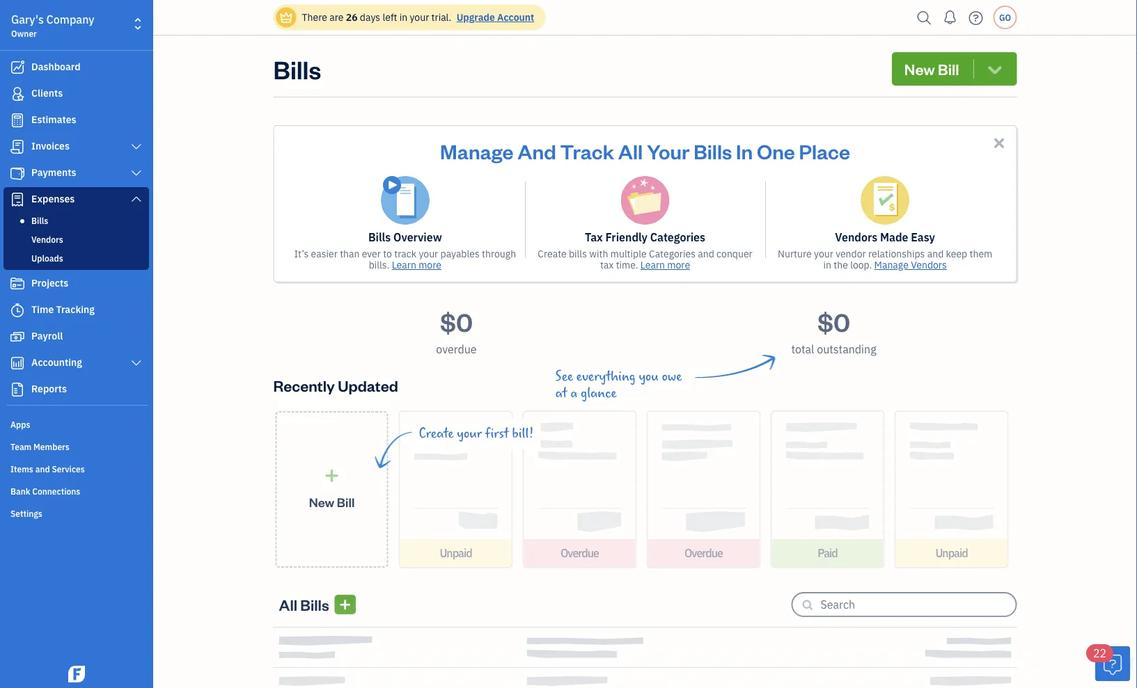 Task type: describe. For each thing, give the bounding box(es) containing it.
members
[[33, 442, 70, 453]]

made
[[881, 230, 909, 245]]

bills overview
[[368, 230, 442, 245]]

bills.
[[369, 259, 390, 272]]

$0 for $0 total outstanding
[[818, 305, 851, 338]]

$0 total outstanding
[[792, 305, 877, 357]]

2 horizontal spatial vendors
[[911, 259, 947, 272]]

bills left add a new bill "icon"
[[300, 595, 329, 615]]

nurture
[[778, 248, 812, 261]]

estimates
[[31, 113, 76, 126]]

at
[[556, 386, 568, 401]]

time tracking
[[31, 303, 95, 316]]

learn more for overview
[[392, 259, 442, 272]]

friendly
[[606, 230, 648, 245]]

report image
[[9, 383, 26, 397]]

tax friendly categories
[[585, 230, 706, 245]]

overview
[[394, 230, 442, 245]]

bank connections link
[[3, 481, 149, 502]]

vendors for vendors made easy
[[835, 230, 878, 245]]

your inside it's easier than ever to track your payables through bills.
[[419, 248, 438, 261]]

uploads
[[31, 253, 63, 264]]

team
[[10, 442, 32, 453]]

than
[[340, 248, 360, 261]]

your inside the "nurture your vendor relationships and keep them in the loop."
[[814, 248, 834, 261]]

your
[[647, 138, 690, 164]]

bills
[[569, 248, 587, 261]]

dashboard link
[[3, 55, 149, 80]]

chevron large down image for invoices
[[130, 141, 143, 153]]

create bills with multiple categories and conquer tax time.
[[538, 248, 753, 272]]

relationships
[[869, 248, 925, 261]]

resource center badge image
[[1096, 647, 1131, 682]]

manage for manage and track all your bills in one place
[[440, 138, 514, 164]]

invoices link
[[3, 134, 149, 160]]

estimates link
[[3, 108, 149, 133]]

notifications image
[[939, 3, 962, 31]]

settings link
[[3, 503, 149, 524]]

learn for overview
[[392, 259, 416, 272]]

bank connections
[[10, 486, 80, 497]]

project image
[[9, 277, 26, 291]]

26
[[346, 11, 358, 24]]

dashboard
[[31, 60, 81, 73]]

bills down crown icon on the left of the page
[[273, 52, 321, 85]]

them
[[970, 248, 993, 261]]

services
[[52, 464, 85, 475]]

bill inside button
[[938, 59, 960, 79]]

in
[[736, 138, 753, 164]]

1 unpaid from the left
[[440, 547, 472, 561]]

settings
[[10, 509, 42, 520]]

bank
[[10, 486, 30, 497]]

your left first
[[457, 426, 482, 442]]

vendors made easy image
[[861, 176, 910, 225]]

new bill link
[[276, 412, 388, 568]]

everything
[[577, 369, 636, 385]]

gary's
[[11, 12, 44, 27]]

company
[[46, 12, 94, 27]]

with
[[590, 248, 608, 261]]

new bill button
[[892, 52, 1017, 86]]

create for create bills with multiple categories and conquer tax time.
[[538, 248, 567, 261]]

clients
[[31, 87, 63, 100]]

the
[[834, 259, 848, 272]]

through
[[482, 248, 516, 261]]

it's
[[294, 248, 309, 261]]

learn for friendly
[[641, 259, 665, 272]]

manage for manage vendors
[[875, 259, 909, 272]]

and inside items and services link
[[35, 464, 50, 475]]

bills left in
[[694, 138, 732, 164]]

chevron large down image
[[130, 358, 143, 369]]

time.
[[616, 259, 638, 272]]

vendors made easy
[[835, 230, 936, 245]]

create your first bill!
[[419, 426, 534, 442]]

are
[[330, 11, 344, 24]]

go button
[[994, 6, 1017, 29]]

payroll
[[31, 330, 63, 343]]

1 vertical spatial all
[[279, 595, 297, 615]]

days
[[360, 11, 380, 24]]

tax
[[585, 230, 603, 245]]

apps
[[10, 419, 30, 431]]

0 horizontal spatial new
[[309, 494, 335, 511]]

22
[[1094, 647, 1107, 661]]

2 unpaid from the left
[[936, 547, 968, 561]]

see
[[556, 369, 573, 385]]

to
[[383, 248, 392, 261]]

team members link
[[3, 436, 149, 457]]

search image
[[914, 7, 936, 28]]

1 horizontal spatial overdue
[[561, 547, 599, 561]]

and inside create bills with multiple categories and conquer tax time.
[[698, 248, 715, 261]]

more for tax friendly categories
[[668, 259, 690, 272]]

one
[[757, 138, 795, 164]]

0 horizontal spatial bill
[[337, 494, 355, 511]]

clients link
[[3, 82, 149, 107]]

payment image
[[9, 166, 26, 180]]

updated
[[338, 376, 398, 396]]

invoice image
[[9, 140, 26, 154]]

learn more for friendly
[[641, 259, 690, 272]]

invoices
[[31, 140, 70, 153]]



Task type: vqa. For each thing, say whether or not it's contained in the screenshot.
add a new bill Icon
yes



Task type: locate. For each thing, give the bounding box(es) containing it.
go
[[1000, 12, 1012, 23]]

new bill down plus icon
[[309, 494, 355, 511]]

items
[[10, 464, 33, 475]]

1 horizontal spatial learn more
[[641, 259, 690, 272]]

manage down made
[[875, 259, 909, 272]]

team members
[[10, 442, 70, 453]]

$0 inside $0 overdue
[[440, 305, 473, 338]]

vendors for vendors
[[31, 234, 63, 245]]

0 horizontal spatial more
[[419, 259, 442, 272]]

bill
[[938, 59, 960, 79], [337, 494, 355, 511]]

1 horizontal spatial learn
[[641, 259, 665, 272]]

and right items
[[35, 464, 50, 475]]

$0 for $0 overdue
[[440, 305, 473, 338]]

0 horizontal spatial learn
[[392, 259, 416, 272]]

see everything you owe at a glance
[[556, 369, 682, 401]]

chevron large down image inside invoices link
[[130, 141, 143, 153]]

$0 down the payables
[[440, 305, 473, 338]]

0 horizontal spatial and
[[35, 464, 50, 475]]

nurture your vendor relationships and keep them in the loop.
[[778, 248, 993, 272]]

a
[[571, 386, 578, 401]]

plus image
[[324, 469, 340, 483]]

0 vertical spatial new
[[905, 59, 935, 79]]

categories up create bills with multiple categories and conquer tax time.
[[650, 230, 706, 245]]

vendors link
[[6, 231, 146, 248]]

learn right time.
[[641, 259, 665, 272]]

keep
[[946, 248, 968, 261]]

chevron large down image for payments
[[130, 168, 143, 179]]

uploads link
[[6, 250, 146, 267]]

tracking
[[56, 303, 95, 316]]

reports link
[[3, 378, 149, 403]]

create
[[538, 248, 567, 261], [419, 426, 454, 442]]

more for bills overview
[[419, 259, 442, 272]]

there
[[302, 11, 327, 24]]

vendors up vendor
[[835, 230, 878, 245]]

categories inside create bills with multiple categories and conquer tax time.
[[649, 248, 696, 261]]

1 $0 from the left
[[440, 305, 473, 338]]

bills link
[[6, 212, 146, 229]]

bills down expenses on the top left
[[31, 215, 48, 226]]

multiple
[[611, 248, 647, 261]]

new bill
[[905, 59, 960, 79], [309, 494, 355, 511]]

1 horizontal spatial create
[[538, 248, 567, 261]]

track
[[394, 248, 417, 261]]

create left first
[[419, 426, 454, 442]]

easy
[[911, 230, 936, 245]]

1 learn from the left
[[392, 259, 416, 272]]

manage left and
[[440, 138, 514, 164]]

0 vertical spatial chevron large down image
[[130, 141, 143, 153]]

payables
[[441, 248, 480, 261]]

apps link
[[3, 414, 149, 435]]

22 button
[[1087, 645, 1131, 682]]

new bill down search image
[[905, 59, 960, 79]]

0 vertical spatial manage
[[440, 138, 514, 164]]

items and services
[[10, 464, 85, 475]]

1 vertical spatial chevron large down image
[[130, 168, 143, 179]]

expenses
[[31, 193, 75, 206]]

0 vertical spatial in
[[400, 11, 408, 24]]

expense image
[[9, 193, 26, 207]]

chevron large down image for expenses
[[130, 194, 143, 205]]

chevron large down image up expenses link
[[130, 168, 143, 179]]

chevron large down image up bills link
[[130, 194, 143, 205]]

accounting
[[31, 356, 82, 369]]

2 horizontal spatial and
[[928, 248, 944, 261]]

account
[[497, 11, 535, 24]]

0 horizontal spatial unpaid
[[440, 547, 472, 561]]

learn more down tax friendly categories
[[641, 259, 690, 272]]

main element
[[0, 0, 188, 689]]

1 chevron large down image from the top
[[130, 141, 143, 153]]

connections
[[32, 486, 80, 497]]

chart image
[[9, 357, 26, 371]]

0 horizontal spatial learn more
[[392, 259, 442, 272]]

1 vertical spatial create
[[419, 426, 454, 442]]

bills up to
[[368, 230, 391, 245]]

paid
[[818, 547, 838, 561]]

first
[[485, 426, 509, 442]]

$0 up outstanding
[[818, 305, 851, 338]]

1 horizontal spatial $0
[[818, 305, 851, 338]]

more
[[419, 259, 442, 272], [668, 259, 690, 272]]

1 horizontal spatial and
[[698, 248, 715, 261]]

1 vertical spatial new bill
[[309, 494, 355, 511]]

in left the on the right top of page
[[824, 259, 832, 272]]

Search text field
[[821, 594, 1016, 617]]

2 more from the left
[[668, 259, 690, 272]]

1 horizontal spatial vendors
[[835, 230, 878, 245]]

1 vertical spatial new
[[309, 494, 335, 511]]

new down search image
[[905, 59, 935, 79]]

1 vertical spatial manage
[[875, 259, 909, 272]]

in
[[400, 11, 408, 24], [824, 259, 832, 272]]

$0 inside $0 total outstanding
[[818, 305, 851, 338]]

0 horizontal spatial overdue
[[436, 342, 477, 357]]

time tracking link
[[3, 298, 149, 323]]

0 horizontal spatial $0
[[440, 305, 473, 338]]

1 vertical spatial bill
[[337, 494, 355, 511]]

2 horizontal spatial overdue
[[685, 547, 723, 561]]

1 horizontal spatial all
[[618, 138, 643, 164]]

and inside the "nurture your vendor relationships and keep them in the loop."
[[928, 248, 944, 261]]

1 horizontal spatial more
[[668, 259, 690, 272]]

1 horizontal spatial in
[[824, 259, 832, 272]]

and left conquer
[[698, 248, 715, 261]]

and down easy
[[928, 248, 944, 261]]

and
[[698, 248, 715, 261], [928, 248, 944, 261], [35, 464, 50, 475]]

track
[[560, 138, 614, 164]]

glance
[[581, 386, 617, 401]]

payments link
[[3, 161, 149, 186]]

payroll link
[[3, 325, 149, 350]]

1 more from the left
[[419, 259, 442, 272]]

new bill inside button
[[905, 59, 960, 79]]

vendors down easy
[[911, 259, 947, 272]]

1 vertical spatial categories
[[649, 248, 696, 261]]

0 vertical spatial new bill
[[905, 59, 960, 79]]

0 vertical spatial categories
[[650, 230, 706, 245]]

0 vertical spatial bill
[[938, 59, 960, 79]]

0 vertical spatial create
[[538, 248, 567, 261]]

chevron large down image
[[130, 141, 143, 153], [130, 168, 143, 179], [130, 194, 143, 205]]

gary's company owner
[[11, 12, 94, 39]]

all left add a new bill "icon"
[[279, 595, 297, 615]]

you
[[639, 369, 659, 385]]

vendors up uploads
[[31, 234, 63, 245]]

$0 overdue
[[436, 305, 477, 357]]

learn right bills.
[[392, 259, 416, 272]]

chevrondown image
[[986, 59, 1005, 79]]

0 horizontal spatial new bill
[[309, 494, 355, 511]]

your
[[410, 11, 429, 24], [419, 248, 438, 261], [814, 248, 834, 261], [457, 426, 482, 442]]

2 $0 from the left
[[818, 305, 851, 338]]

bill!
[[512, 426, 534, 442]]

new bill button
[[892, 52, 1017, 86]]

manage vendors
[[875, 259, 947, 272]]

0 horizontal spatial all
[[279, 595, 297, 615]]

2 learn from the left
[[641, 259, 665, 272]]

it's easier than ever to track your payables through bills.
[[294, 248, 516, 272]]

money image
[[9, 330, 26, 344]]

1 horizontal spatial new bill
[[905, 59, 960, 79]]

tax
[[600, 259, 614, 272]]

overdue
[[436, 342, 477, 357], [561, 547, 599, 561], [685, 547, 723, 561]]

1 vertical spatial in
[[824, 259, 832, 272]]

learn more
[[392, 259, 442, 272], [641, 259, 690, 272]]

1 learn more from the left
[[392, 259, 442, 272]]

projects
[[31, 277, 68, 290]]

vendor
[[836, 248, 866, 261]]

owner
[[11, 28, 37, 39]]

there are 26 days left in your trial. upgrade account
[[302, 11, 535, 24]]

1 horizontal spatial new
[[905, 59, 935, 79]]

2 chevron large down image from the top
[[130, 168, 143, 179]]

client image
[[9, 87, 26, 101]]

1 horizontal spatial bill
[[938, 59, 960, 79]]

bill left chevrondown image
[[938, 59, 960, 79]]

0 horizontal spatial manage
[[440, 138, 514, 164]]

go to help image
[[965, 7, 987, 28]]

recently updated
[[273, 376, 398, 396]]

your left the on the right top of page
[[814, 248, 834, 261]]

total
[[792, 342, 815, 357]]

freshbooks image
[[65, 667, 88, 683]]

dashboard image
[[9, 61, 26, 75]]

$0
[[440, 305, 473, 338], [818, 305, 851, 338]]

1 horizontal spatial unpaid
[[936, 547, 968, 561]]

all bills
[[279, 595, 329, 615]]

tax friendly categories image
[[621, 176, 670, 225]]

0 horizontal spatial in
[[400, 11, 408, 24]]

conquer
[[717, 248, 753, 261]]

1 horizontal spatial manage
[[875, 259, 909, 272]]

all left "your"
[[618, 138, 643, 164]]

add a new bill image
[[339, 597, 352, 614]]

owe
[[662, 369, 682, 385]]

vendors inside main element
[[31, 234, 63, 245]]

in inside the "nurture your vendor relationships and keep them in the loop."
[[824, 259, 832, 272]]

chevron large down image inside expenses link
[[130, 194, 143, 205]]

bill down plus icon
[[337, 494, 355, 511]]

2 learn more from the left
[[641, 259, 690, 272]]

expenses link
[[3, 187, 149, 212]]

recently
[[273, 376, 335, 396]]

create for create your first bill!
[[419, 426, 454, 442]]

crown image
[[279, 10, 294, 25]]

learn more down overview
[[392, 259, 442, 272]]

3 chevron large down image from the top
[[130, 194, 143, 205]]

manage and track all your bills in one place
[[440, 138, 851, 164]]

easier
[[311, 248, 338, 261]]

items and services link
[[3, 458, 149, 479]]

upgrade
[[457, 11, 495, 24]]

2 vertical spatial chevron large down image
[[130, 194, 143, 205]]

categories down tax friendly categories
[[649, 248, 696, 261]]

left
[[383, 11, 397, 24]]

new inside button
[[905, 59, 935, 79]]

projects link
[[3, 272, 149, 297]]

0 horizontal spatial create
[[419, 426, 454, 442]]

close image
[[992, 135, 1008, 151]]

bills overview image
[[381, 176, 430, 225]]

timer image
[[9, 304, 26, 318]]

estimate image
[[9, 114, 26, 127]]

in right left
[[400, 11, 408, 24]]

0 horizontal spatial vendors
[[31, 234, 63, 245]]

chevron large down image up payments link
[[130, 141, 143, 153]]

bills inside main element
[[31, 215, 48, 226]]

outstanding
[[817, 342, 877, 357]]

loop.
[[851, 259, 872, 272]]

more right track
[[419, 259, 442, 272]]

your down overview
[[419, 248, 438, 261]]

learn
[[392, 259, 416, 272], [641, 259, 665, 272]]

new down plus icon
[[309, 494, 335, 511]]

payments
[[31, 166, 76, 179]]

0 vertical spatial all
[[618, 138, 643, 164]]

your left the trial.
[[410, 11, 429, 24]]

more down tax friendly categories
[[668, 259, 690, 272]]

bills
[[273, 52, 321, 85], [694, 138, 732, 164], [31, 215, 48, 226], [368, 230, 391, 245], [300, 595, 329, 615]]

categories
[[650, 230, 706, 245], [649, 248, 696, 261]]

create inside create bills with multiple categories and conquer tax time.
[[538, 248, 567, 261]]

create left bills
[[538, 248, 567, 261]]



